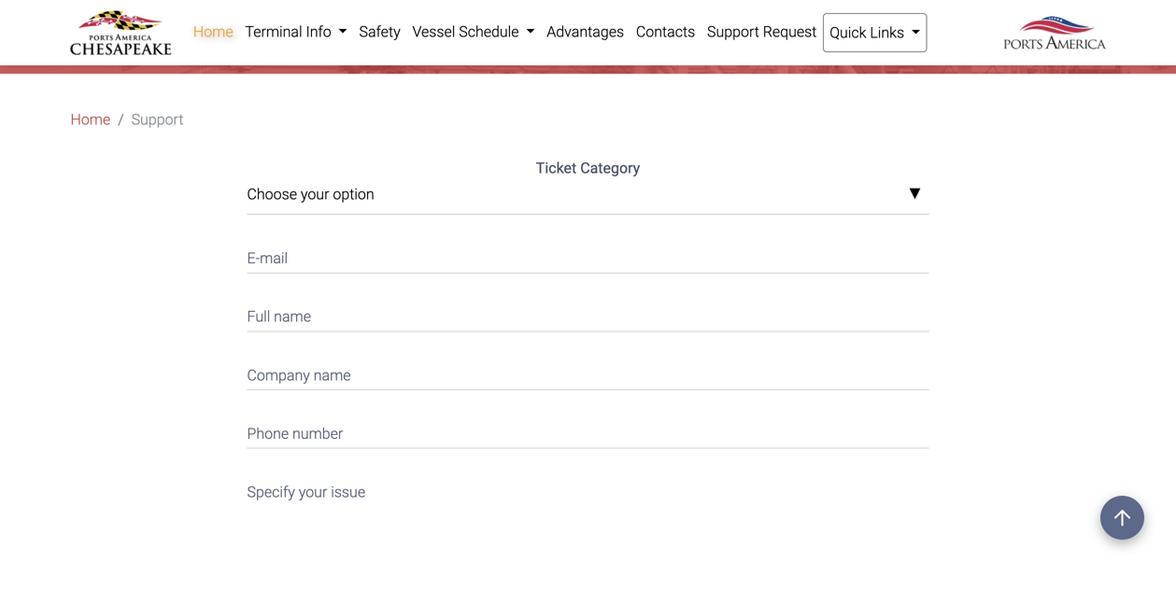 Task type: describe. For each thing, give the bounding box(es) containing it.
e-
[[247, 250, 260, 267]]

your inside ticket category choose your option
[[301, 186, 329, 203]]

mail
[[260, 250, 288, 267]]

full
[[247, 308, 270, 326]]

company name
[[247, 366, 351, 384]]

1 horizontal spatial home link
[[187, 13, 239, 50]]

name for company name
[[314, 366, 351, 384]]

choose
[[247, 186, 297, 203]]

specify your issue
[[247, 483, 365, 501]]

E-mail email field
[[247, 237, 929, 274]]

safety
[[359, 23, 400, 41]]

contacts
[[636, 23, 695, 41]]

info
[[306, 23, 331, 41]]

category
[[580, 159, 640, 177]]

1 vertical spatial home
[[71, 111, 110, 129]]

schedule
[[459, 23, 519, 41]]

vessel schedule link
[[406, 13, 541, 50]]

quick links
[[830, 24, 908, 42]]

support request
[[707, 23, 817, 41]]

links
[[870, 24, 904, 42]]

1 vertical spatial your
[[299, 483, 327, 501]]

company
[[247, 366, 310, 384]]

quick links link
[[823, 13, 927, 52]]

advantages
[[547, 23, 624, 41]]

1 horizontal spatial home
[[193, 23, 233, 41]]

advantages link
[[541, 13, 630, 50]]

issue
[[331, 483, 365, 501]]

1 vertical spatial home link
[[71, 109, 110, 131]]

contacts link
[[630, 13, 701, 50]]



Task type: locate. For each thing, give the bounding box(es) containing it.
1 horizontal spatial name
[[314, 366, 351, 384]]

go to top image
[[1100, 496, 1144, 540]]

1 horizontal spatial support
[[707, 23, 759, 41]]

Specify your issue text field
[[247, 471, 929, 591]]

full name
[[247, 308, 311, 326]]

your left option
[[301, 186, 329, 203]]

option
[[333, 186, 374, 203]]

0 vertical spatial your
[[301, 186, 329, 203]]

0 horizontal spatial support
[[131, 111, 184, 129]]

0 vertical spatial support
[[707, 23, 759, 41]]

phone
[[247, 425, 289, 443]]

support for support
[[131, 111, 184, 129]]

Phone number text field
[[247, 413, 929, 449]]

0 vertical spatial home link
[[187, 13, 239, 50]]

name
[[274, 308, 311, 326], [314, 366, 351, 384]]

name right full
[[274, 308, 311, 326]]

support for support request
[[707, 23, 759, 41]]

terminal info
[[245, 23, 335, 41]]

terminal info link
[[239, 13, 353, 50]]

support
[[707, 23, 759, 41], [131, 111, 184, 129]]

0 horizontal spatial name
[[274, 308, 311, 326]]

name for full name
[[274, 308, 311, 326]]

home
[[193, 23, 233, 41], [71, 111, 110, 129]]

0 horizontal spatial home link
[[71, 109, 110, 131]]

ticket category choose your option
[[247, 159, 640, 203]]

your left issue
[[299, 483, 327, 501]]

0 vertical spatial home
[[193, 23, 233, 41]]

safety link
[[353, 13, 406, 50]]

0 vertical spatial name
[[274, 308, 311, 326]]

ticket
[[536, 159, 577, 177]]

1 vertical spatial name
[[314, 366, 351, 384]]

phone number
[[247, 425, 343, 443]]

home link
[[187, 13, 239, 50], [71, 109, 110, 131]]

quick
[[830, 24, 866, 42]]

request
[[763, 23, 817, 41]]

your
[[301, 186, 329, 203], [299, 483, 327, 501]]

1 vertical spatial support
[[131, 111, 184, 129]]

number
[[292, 425, 343, 443]]

Full name text field
[[247, 296, 929, 332]]

terminal
[[245, 23, 302, 41]]

specify
[[247, 483, 295, 501]]

Company name text field
[[247, 354, 929, 390]]

vessel
[[412, 23, 455, 41]]

vessel schedule
[[412, 23, 523, 41]]

name right company
[[314, 366, 351, 384]]

0 horizontal spatial home
[[71, 111, 110, 129]]

e-mail
[[247, 250, 288, 267]]

support request link
[[701, 13, 823, 50]]



Task type: vqa. For each thing, say whether or not it's contained in the screenshot.
We
no



